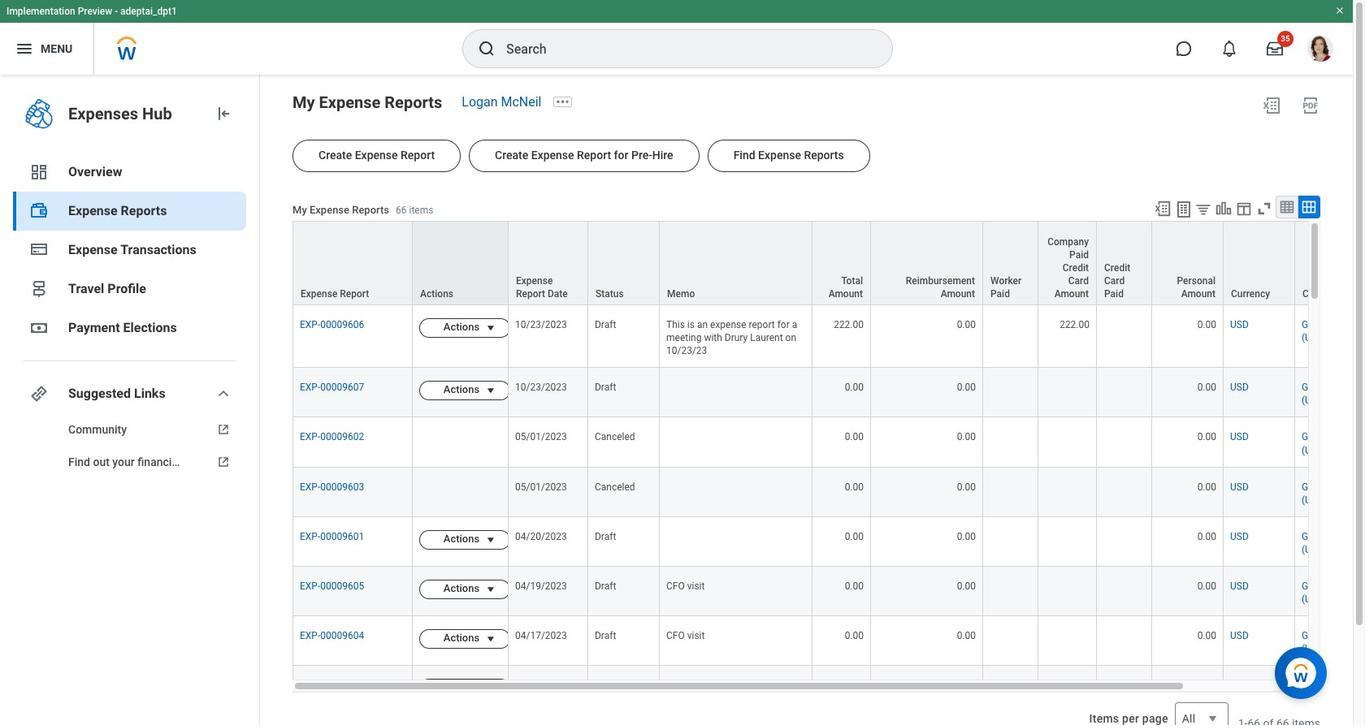 Task type: describe. For each thing, give the bounding box(es) containing it.
s
[[1360, 320, 1366, 331]]

reports for find expense reports
[[804, 149, 844, 162]]

global modern link for 00009601
[[1302, 528, 1366, 556]]

card inside company paid credit card amount
[[1069, 276, 1089, 287]]

paid for company
[[1070, 250, 1089, 261]]

expense report column header
[[293, 221, 413, 307]]

exp-00009607 link
[[300, 379, 364, 394]]

out
[[93, 456, 110, 469]]

community link
[[13, 414, 246, 446]]

amount for personal
[[1182, 289, 1216, 300]]

usd for exp-00009606
[[1231, 320, 1249, 331]]

select to filter grid data image
[[1195, 201, 1213, 218]]

cfo visit for 04/17/2023
[[667, 631, 705, 642]]

travel profile link
[[13, 270, 246, 309]]

reports for my expense reports
[[385, 93, 442, 112]]

for inside this is an expense report for a meeting with drury laurent on 10/23/23
[[778, 320, 790, 331]]

-
[[115, 6, 118, 17]]

exp-00009606
[[300, 320, 364, 331]]

global modern for exp-00009607
[[1302, 382, 1366, 407]]

usd link for exp-00009607
[[1231, 379, 1249, 394]]

implementation preview -   adeptai_dpt1
[[7, 6, 177, 17]]

items per page element
[[1088, 694, 1229, 726]]

04/17/2023
[[515, 631, 567, 642]]

05/01/2023 for exp-00009603
[[515, 482, 567, 493]]

ext link image
[[214, 422, 233, 438]]

6 draft from the top
[[595, 681, 616, 692]]

hub
[[142, 104, 172, 124]]

expense report date
[[516, 276, 568, 300]]

menu
[[41, 42, 73, 55]]

travel profile
[[68, 281, 146, 297]]

exp- for 00009603
[[300, 482, 321, 493]]

on
[[786, 333, 797, 344]]

exp-00009601
[[300, 532, 364, 543]]

green planet s link
[[1302, 316, 1366, 344]]

meeting
[[667, 333, 702, 344]]

exp- for 00009606
[[300, 320, 321, 331]]

exp-00009602
[[300, 432, 364, 443]]

worker
[[991, 276, 1022, 287]]

modern for 00009602
[[1333, 432, 1366, 443]]

7 modern from the top
[[1333, 681, 1366, 692]]

amount for reimbursement
[[941, 289, 976, 300]]

2 222.00 from the left
[[1060, 320, 1090, 331]]

exp-00009603
[[300, 482, 364, 493]]

credit card image
[[29, 240, 49, 259]]

with
[[704, 333, 723, 344]]

table image
[[1280, 199, 1296, 215]]

worker paid button
[[984, 222, 1038, 305]]

exp- for 00009604
[[300, 631, 321, 642]]

canceled for 00009603
[[595, 482, 635, 493]]

actions button for 10/23/2023
[[419, 319, 485, 338]]

00009606
[[320, 320, 364, 331]]

expense transactions link
[[13, 231, 246, 270]]

expenses hub
[[68, 104, 172, 124]]

create expense report for pre-hire
[[495, 149, 674, 162]]

expense report
[[301, 289, 369, 300]]

7 global modern link from the top
[[1302, 677, 1366, 705]]

green
[[1302, 320, 1328, 331]]

reimbursement amount
[[906, 276, 976, 300]]

report
[[749, 320, 775, 331]]

row containing exp-00009600
[[293, 667, 1366, 717]]

profile
[[108, 281, 146, 297]]

modern for 00009604
[[1333, 631, 1366, 642]]

credit card paid
[[1105, 263, 1131, 300]]

dashboard image
[[29, 163, 49, 182]]

memo column header
[[660, 221, 813, 307]]

find out your financial well-being link
[[13, 446, 246, 479]]

expand/collapse chart image
[[1215, 200, 1233, 218]]

4 actions button from the top
[[419, 580, 485, 600]]

global for 00009605
[[1302, 581, 1330, 593]]

report up 00009606
[[340, 289, 369, 300]]

close environment banner image
[[1336, 6, 1345, 15]]

is
[[688, 320, 695, 331]]

00009602
[[320, 432, 364, 443]]

report inside expense report date
[[516, 289, 546, 300]]

Search Workday  search field
[[506, 31, 859, 67]]

expense inside expense report date
[[516, 276, 553, 287]]

currency
[[1232, 289, 1271, 300]]

my expense reports 66 items
[[293, 204, 434, 217]]

draft for 00009606
[[595, 320, 616, 331]]

global modern for exp-00009603
[[1302, 482, 1366, 506]]

date
[[548, 289, 568, 300]]

click to view/edit grid preferences image
[[1236, 200, 1254, 218]]

expense reports link
[[13, 192, 246, 231]]

my expense reports
[[293, 93, 442, 112]]

global modern for exp-00009604
[[1302, 631, 1366, 655]]

global for 00009603
[[1302, 482, 1330, 493]]

exp-00009604 link
[[300, 628, 364, 642]]

status
[[596, 289, 624, 300]]

expense report date button
[[509, 222, 588, 305]]

expenses hub element
[[68, 102, 201, 125]]

green planet s
[[1302, 320, 1366, 344]]

reports for my expense reports 66 items
[[352, 204, 389, 217]]

company for company
[[1303, 289, 1345, 300]]

payment elections link
[[13, 309, 246, 348]]

global modern for exp-00009602
[[1302, 432, 1366, 457]]

exp-00009605 link
[[300, 578, 364, 593]]

usd for exp-00009603
[[1231, 482, 1249, 493]]

exp-00009602 link
[[300, 429, 364, 443]]

paid for worker
[[991, 289, 1010, 300]]

memo
[[667, 289, 695, 300]]

00009605
[[320, 581, 364, 593]]

3 actions row from the top
[[293, 518, 1366, 567]]

personal amount
[[1178, 276, 1216, 300]]

being
[[208, 456, 236, 469]]

status button
[[589, 222, 659, 305]]

exp- for 00009605
[[300, 581, 321, 593]]

implementation
[[7, 6, 75, 17]]

expense
[[711, 320, 747, 331]]

elections
[[123, 320, 177, 336]]

usd for exp-00009607
[[1231, 382, 1249, 394]]

reimbursement amount button
[[872, 222, 983, 305]]

community
[[68, 424, 127, 437]]

global modern link for 00009604
[[1302, 628, 1366, 655]]

company paid credit card amount button
[[1039, 222, 1097, 305]]

00009607
[[320, 382, 364, 394]]

menu button
[[0, 23, 94, 75]]

reimbursement amount column header
[[872, 221, 984, 307]]

7 global from the top
[[1302, 681, 1330, 692]]

35
[[1281, 34, 1291, 43]]

export to worksheets image
[[1175, 200, 1194, 220]]

global modern for exp-00009601
[[1302, 532, 1366, 556]]

navigation pane region
[[0, 75, 260, 726]]

expense reports
[[68, 203, 167, 219]]

suggested links
[[68, 386, 166, 402]]

company paid credit card amount column header
[[1039, 221, 1098, 307]]

personal amount button
[[1153, 222, 1224, 305]]

create expense report button
[[293, 140, 461, 172]]

row containing exp-00009603
[[293, 468, 1366, 518]]

company button
[[1296, 222, 1366, 305]]

drury
[[725, 333, 748, 344]]

10/23/2023 for exp-00009607
[[515, 382, 567, 394]]

suggested links button
[[13, 375, 246, 414]]

reports inside expense reports link
[[121, 203, 167, 219]]

justify image
[[15, 39, 34, 59]]

canceled for 00009602
[[595, 432, 635, 443]]

modern for 00009605
[[1333, 581, 1366, 593]]

view printable version (pdf) image
[[1302, 96, 1321, 115]]

worker paid
[[991, 276, 1022, 300]]

transactions
[[120, 242, 197, 258]]

create expense report
[[319, 149, 435, 162]]

find for find out your financial well-being
[[68, 456, 90, 469]]

7 global modern from the top
[[1302, 681, 1366, 705]]

00009601
[[320, 532, 364, 543]]

expense transactions
[[68, 242, 197, 258]]

usd link for exp-00009602
[[1231, 429, 1249, 443]]

create expense report for pre-hire button
[[469, 140, 700, 172]]

row containing company paid credit card amount
[[293, 221, 1366, 307]]

global for 00009604
[[1302, 631, 1330, 642]]



Task type: locate. For each thing, give the bounding box(es) containing it.
1 horizontal spatial find
[[734, 149, 756, 162]]

1 vertical spatial for
[[778, 320, 790, 331]]

amount down total
[[829, 289, 863, 300]]

exp- up exp-00009602 link
[[300, 382, 321, 394]]

5 actions button from the top
[[419, 630, 485, 650]]

0 vertical spatial visit
[[688, 581, 705, 593]]

expense report date column header
[[509, 221, 589, 307]]

00009604
[[320, 631, 364, 642]]

company
[[1048, 237, 1089, 248], [1303, 289, 1345, 300]]

financial
[[138, 456, 181, 469]]

export to excel image left export to worksheets image at the right top of page
[[1154, 200, 1172, 218]]

logan mcneil link
[[462, 94, 542, 110]]

personal
[[1178, 276, 1216, 287]]

total amount column header
[[813, 221, 872, 307]]

0 vertical spatial 05/01/2023
[[515, 432, 567, 443]]

export to excel image for view printable version (pdf) image
[[1263, 96, 1282, 115]]

2 actions row from the top
[[293, 369, 1366, 418]]

2 10/23/2023 from the top
[[515, 382, 567, 394]]

0 horizontal spatial card
[[1069, 276, 1089, 287]]

4 actions row from the top
[[293, 567, 1366, 617]]

0 vertical spatial cfo
[[667, 581, 685, 593]]

card left the credit card paid
[[1069, 276, 1089, 287]]

1 horizontal spatial 222.00
[[1060, 320, 1090, 331]]

inbox large image
[[1267, 41, 1284, 57]]

caret down image for 10/23/2023
[[481, 322, 501, 335]]

10/23/2023
[[515, 320, 567, 331], [515, 382, 567, 394]]

for left a
[[778, 320, 790, 331]]

5 usd link from the top
[[1231, 528, 1249, 543]]

my for my expense reports
[[293, 93, 315, 112]]

company left credit card paid popup button
[[1048, 237, 1089, 248]]

05/01/2023 for exp-00009602
[[515, 432, 567, 443]]

exp-00009600 link
[[300, 677, 364, 692]]

company for company paid credit card amount
[[1048, 237, 1089, 248]]

1 vertical spatial 05/01/2023
[[515, 482, 567, 493]]

links
[[134, 386, 166, 402]]

1 222.00 from the left
[[834, 320, 864, 331]]

4 modern from the top
[[1333, 532, 1366, 543]]

5 modern from the top
[[1333, 581, 1366, 593]]

exp- for 00009601
[[300, 532, 321, 543]]

0 vertical spatial caret down image
[[481, 584, 501, 597]]

2 modern from the top
[[1333, 432, 1366, 443]]

exp-00009604
[[300, 631, 364, 642]]

1 row from the top
[[293, 221, 1366, 307]]

actions
[[420, 289, 454, 300], [444, 321, 480, 333], [444, 384, 480, 396], [444, 533, 480, 545], [444, 583, 480, 595], [444, 633, 480, 645]]

exp- for 00009607
[[300, 382, 321, 394]]

3 usd from the top
[[1231, 432, 1249, 443]]

4 exp- from the top
[[300, 482, 321, 493]]

paid right company paid credit card amount
[[1105, 289, 1124, 300]]

caret down image left 04/19/2023 at the bottom of the page
[[481, 584, 501, 597]]

planet
[[1330, 320, 1358, 331]]

1 credit from the left
[[1063, 263, 1089, 274]]

global modern link
[[1302, 379, 1366, 407], [1302, 429, 1366, 457], [1302, 479, 1366, 506], [1302, 528, 1366, 556], [1302, 578, 1366, 606], [1302, 628, 1366, 655], [1302, 677, 1366, 705]]

04/20/2023
[[515, 532, 567, 543]]

1 draft from the top
[[595, 320, 616, 331]]

find inside suggested links element
[[68, 456, 90, 469]]

1 caret down image from the top
[[481, 584, 501, 597]]

1 horizontal spatial card
[[1105, 276, 1125, 287]]

notifications large image
[[1222, 41, 1238, 57]]

3 modern from the top
[[1333, 482, 1366, 493]]

3 draft from the top
[[595, 532, 616, 543]]

6 global from the top
[[1302, 631, 1330, 642]]

6 usd from the top
[[1231, 581, 1249, 593]]

usd
[[1231, 320, 1249, 331], [1231, 382, 1249, 394], [1231, 432, 1249, 443], [1231, 482, 1249, 493], [1231, 532, 1249, 543], [1231, 581, 1249, 593], [1231, 631, 1249, 642], [1231, 681, 1249, 692]]

timeline milestone image
[[29, 280, 49, 299]]

payment elections
[[68, 320, 177, 336]]

1 vertical spatial company
[[1303, 289, 1345, 300]]

usd link for exp-00009601
[[1231, 528, 1249, 543]]

my up expense report popup button
[[293, 204, 307, 217]]

0 vertical spatial export to excel image
[[1263, 96, 1282, 115]]

2 amount from the left
[[941, 289, 976, 300]]

7 usd link from the top
[[1231, 628, 1249, 642]]

4 global modern link from the top
[[1302, 528, 1366, 556]]

8 exp- from the top
[[300, 681, 321, 692]]

global modern link for 00009607
[[1302, 379, 1366, 407]]

caret down image
[[481, 322, 501, 335], [481, 385, 501, 398], [481, 534, 501, 547]]

global modern
[[1302, 382, 1366, 407], [1302, 432, 1366, 457], [1302, 482, 1366, 506], [1302, 532, 1366, 556], [1302, 581, 1366, 606], [1302, 631, 1366, 655], [1302, 681, 1366, 705]]

3 usd link from the top
[[1231, 429, 1249, 443]]

actions row
[[293, 306, 1366, 369], [293, 369, 1366, 418], [293, 518, 1366, 567], [293, 567, 1366, 617], [293, 617, 1366, 667]]

1 vertical spatial export to excel image
[[1154, 200, 1172, 218]]

5 global modern from the top
[[1302, 581, 1366, 606]]

exp- up exp-00009604 link at the bottom left of page
[[300, 581, 321, 593]]

usd link for exp-00009604
[[1231, 628, 1249, 642]]

usd for exp-00009601
[[1231, 532, 1249, 543]]

1 amount from the left
[[829, 289, 863, 300]]

3 global modern from the top
[[1302, 482, 1366, 506]]

suggested
[[68, 386, 131, 402]]

1 vertical spatial visit
[[688, 631, 705, 642]]

chevron down small image
[[214, 385, 233, 404]]

profile logan mcneil image
[[1308, 36, 1334, 65]]

3 actions button from the top
[[419, 531, 485, 550]]

export to excel image for export to worksheets image at the right top of page
[[1154, 200, 1172, 218]]

2 draft from the top
[[595, 382, 616, 394]]

amount down reimbursement
[[941, 289, 976, 300]]

2 create from the left
[[495, 149, 529, 162]]

2 cfo visit from the top
[[667, 631, 705, 642]]

exp-00009603 link
[[300, 479, 364, 493]]

usd link for exp-00009605
[[1231, 578, 1249, 593]]

0 vertical spatial my
[[293, 93, 315, 112]]

4 usd link from the top
[[1231, 479, 1249, 493]]

4 draft from the top
[[595, 581, 616, 593]]

6 global modern from the top
[[1302, 631, 1366, 655]]

amount inside company paid credit card amount
[[1055, 289, 1089, 300]]

exp- down exp-00009604
[[300, 681, 321, 692]]

2 my from the top
[[293, 204, 307, 217]]

for left pre-
[[614, 149, 629, 162]]

paid left credit card paid popup button
[[1070, 250, 1089, 261]]

2 row from the top
[[293, 418, 1366, 468]]

2 card from the left
[[1105, 276, 1125, 287]]

expense inside button
[[759, 149, 802, 162]]

exp- for 00009600
[[300, 681, 321, 692]]

global modern link for 00009605
[[1302, 578, 1366, 606]]

5 global modern link from the top
[[1302, 578, 1366, 606]]

222.00
[[834, 320, 864, 331], [1060, 320, 1090, 331]]

1 card from the left
[[1069, 276, 1089, 287]]

find for find expense reports
[[734, 149, 756, 162]]

2 global from the top
[[1302, 432, 1330, 443]]

overview
[[68, 164, 122, 180]]

amount inside reimbursement amount
[[941, 289, 976, 300]]

usd for exp-00009604
[[1231, 631, 1249, 642]]

5 draft from the top
[[595, 631, 616, 642]]

1 global modern link from the top
[[1302, 379, 1366, 407]]

actions column header
[[413, 221, 509, 307]]

card right company paid credit card amount
[[1105, 276, 1125, 287]]

1 canceled from the top
[[595, 432, 635, 443]]

credit
[[1063, 263, 1089, 274], [1105, 263, 1131, 274]]

4 row from the top
[[293, 667, 1366, 717]]

find inside find expense reports button
[[734, 149, 756, 162]]

logan
[[462, 94, 498, 110]]

222.00 down total amount
[[834, 320, 864, 331]]

6 usd link from the top
[[1231, 578, 1249, 593]]

create down mcneil
[[495, 149, 529, 162]]

global modern link for 00009602
[[1302, 429, 1366, 457]]

this is an expense report for a meeting with drury laurent on 10/23/23
[[667, 320, 800, 357]]

card inside the credit card paid
[[1105, 276, 1125, 287]]

reports inside find expense reports button
[[804, 149, 844, 162]]

0 vertical spatial cfo visit
[[667, 581, 705, 593]]

1 visit from the top
[[688, 581, 705, 593]]

usd link for exp-00009606
[[1231, 316, 1249, 331]]

10/23/2023 for exp-00009606
[[515, 320, 567, 331]]

2 usd link from the top
[[1231, 379, 1249, 394]]

paid inside company paid credit card amount
[[1070, 250, 1089, 261]]

10/23/23
[[667, 346, 708, 357]]

row containing exp-00009602
[[293, 418, 1366, 468]]

modern for 00009601
[[1333, 532, 1366, 543]]

total
[[842, 276, 863, 287]]

66
[[396, 205, 407, 217]]

export to excel image
[[1263, 96, 1282, 115], [1154, 200, 1172, 218]]

exp-
[[300, 320, 321, 331], [300, 382, 321, 394], [300, 432, 321, 443], [300, 482, 321, 493], [300, 532, 321, 543], [300, 581, 321, 593], [300, 631, 321, 642], [300, 681, 321, 692]]

exp- up exp-00009605 link
[[300, 532, 321, 543]]

1 10/23/2023 from the top
[[515, 320, 567, 331]]

credit card paid column header
[[1098, 221, 1153, 307]]

0 vertical spatial find
[[734, 149, 756, 162]]

1 modern from the top
[[1333, 382, 1366, 394]]

1 my from the top
[[293, 93, 315, 112]]

laurent
[[751, 333, 783, 344]]

toolbar
[[1147, 196, 1321, 221]]

reimbursement
[[906, 276, 976, 287]]

usd for exp-00009605
[[1231, 581, 1249, 593]]

1 global from the top
[[1302, 382, 1330, 394]]

visit
[[688, 581, 705, 593], [688, 631, 705, 642]]

global modern for exp-00009605
[[1302, 581, 1366, 606]]

1 vertical spatial canceled
[[595, 482, 635, 493]]

exp-00009605
[[300, 581, 364, 593]]

3 exp- from the top
[[300, 432, 321, 443]]

caret down image
[[481, 584, 501, 597], [481, 633, 501, 646]]

1 vertical spatial find
[[68, 456, 90, 469]]

exp-00009600
[[300, 681, 364, 692]]

a
[[792, 320, 798, 331]]

6 global modern link from the top
[[1302, 628, 1366, 655]]

company paid credit card amount
[[1048, 237, 1089, 300]]

00009603
[[320, 482, 364, 493]]

1 create from the left
[[319, 149, 352, 162]]

0 horizontal spatial export to excel image
[[1154, 200, 1172, 218]]

222.00 down company paid credit card amount
[[1060, 320, 1090, 331]]

1 vertical spatial cfo
[[667, 631, 685, 642]]

row
[[293, 221, 1366, 307], [293, 418, 1366, 468], [293, 468, 1366, 518], [293, 667, 1366, 717]]

1 global modern from the top
[[1302, 382, 1366, 407]]

0 vertical spatial company
[[1048, 237, 1089, 248]]

exp- inside 'link'
[[300, 532, 321, 543]]

exp-00009607
[[300, 382, 364, 394]]

4 global from the top
[[1302, 532, 1330, 543]]

0 horizontal spatial credit
[[1063, 263, 1089, 274]]

my for my expense reports 66 items
[[293, 204, 307, 217]]

2 vertical spatial caret down image
[[481, 534, 501, 547]]

cfo for 04/19/2023
[[667, 581, 685, 593]]

3 global from the top
[[1302, 482, 1330, 493]]

paid down 'worker'
[[991, 289, 1010, 300]]

payment
[[68, 320, 120, 336]]

exp- up exp-00009600 link
[[300, 631, 321, 642]]

task pay image
[[29, 202, 49, 221]]

2 global modern link from the top
[[1302, 429, 1366, 457]]

global
[[1302, 382, 1330, 394], [1302, 432, 1330, 443], [1302, 482, 1330, 493], [1302, 532, 1330, 543], [1302, 581, 1330, 593], [1302, 631, 1330, 642], [1302, 681, 1330, 692]]

search image
[[477, 39, 497, 59]]

0 vertical spatial caret down image
[[481, 322, 501, 335]]

0 horizontal spatial find
[[68, 456, 90, 469]]

exp- for 00009602
[[300, 432, 321, 443]]

1 caret down image from the top
[[481, 322, 501, 335]]

personal amount column header
[[1153, 221, 1224, 307]]

exp-00009601 link
[[300, 528, 364, 543]]

0 vertical spatial canceled
[[595, 432, 635, 443]]

7 exp- from the top
[[300, 631, 321, 642]]

0 horizontal spatial company
[[1048, 237, 1089, 248]]

3 caret down image from the top
[[481, 534, 501, 547]]

exp-00009606 link
[[300, 316, 364, 331]]

adeptai_dpt1
[[120, 6, 177, 17]]

draft for 00009607
[[595, 382, 616, 394]]

0 horizontal spatial create
[[319, 149, 352, 162]]

menu banner
[[0, 0, 1354, 75]]

visit for 04/17/2023
[[688, 631, 705, 642]]

3 global modern link from the top
[[1302, 479, 1366, 506]]

global for 00009607
[[1302, 382, 1330, 394]]

exp- up exp-00009603 link
[[300, 432, 321, 443]]

35 button
[[1258, 31, 1294, 67]]

find out your financial well-being
[[68, 456, 236, 469]]

create up my expense reports 66 items
[[319, 149, 352, 162]]

create for create expense report for pre-hire
[[495, 149, 529, 162]]

my right transformation import icon
[[293, 93, 315, 112]]

cfo visit for 04/19/2023
[[667, 581, 705, 593]]

global modern link for 00009603
[[1302, 479, 1366, 506]]

2 caret down image from the top
[[481, 385, 501, 398]]

create for create expense report
[[319, 149, 352, 162]]

cfo
[[667, 581, 685, 593], [667, 631, 685, 642]]

6 exp- from the top
[[300, 581, 321, 593]]

usd link
[[1231, 316, 1249, 331], [1231, 379, 1249, 394], [1231, 429, 1249, 443], [1231, 479, 1249, 493], [1231, 528, 1249, 543], [1231, 578, 1249, 593], [1231, 628, 1249, 642], [1231, 677, 1249, 692]]

5 global from the top
[[1302, 581, 1330, 593]]

status
[[1239, 716, 1321, 726]]

1 horizontal spatial create
[[495, 149, 529, 162]]

fullscreen image
[[1256, 200, 1274, 218]]

amount down personal
[[1182, 289, 1216, 300]]

draft for 00009605
[[595, 581, 616, 593]]

company inside column header
[[1048, 237, 1089, 248]]

worker paid column header
[[984, 221, 1039, 307]]

dollar image
[[29, 319, 49, 338]]

7 usd from the top
[[1231, 631, 1249, 642]]

8 usd from the top
[[1231, 681, 1249, 692]]

1 vertical spatial caret down image
[[481, 633, 501, 646]]

2 exp- from the top
[[300, 382, 321, 394]]

0 horizontal spatial 222.00
[[834, 320, 864, 331]]

usd for exp-00009602
[[1231, 432, 1249, 443]]

for inside button
[[614, 149, 629, 162]]

expenses
[[68, 104, 138, 124]]

5 usd from the top
[[1231, 532, 1249, 543]]

5 exp- from the top
[[300, 532, 321, 543]]

link image
[[29, 385, 49, 404]]

actions button for 04/17/2023
[[419, 630, 485, 650]]

your
[[112, 456, 135, 469]]

caret down image left 04/17/2023
[[481, 633, 501, 646]]

report up the items
[[401, 149, 435, 162]]

1 vertical spatial 10/23/2023
[[515, 382, 567, 394]]

2 usd from the top
[[1231, 382, 1249, 394]]

04/19/2023
[[515, 581, 567, 593]]

global for 00009601
[[1302, 532, 1330, 543]]

items
[[409, 205, 434, 217]]

0 horizontal spatial paid
[[991, 289, 1010, 300]]

currency column header
[[1224, 221, 1296, 307]]

1 exp- from the top
[[300, 320, 321, 331]]

draft for 00009601
[[595, 532, 616, 543]]

well-
[[184, 456, 208, 469]]

1 vertical spatial cfo visit
[[667, 631, 705, 642]]

usd link for exp-00009603
[[1231, 479, 1249, 493]]

actions inside popup button
[[420, 289, 454, 300]]

amount left the credit card paid
[[1055, 289, 1089, 300]]

05/01/2023
[[515, 432, 567, 443], [515, 482, 567, 493]]

0 horizontal spatial for
[[614, 149, 629, 162]]

1 actions button from the top
[[419, 319, 485, 338]]

transformation import image
[[214, 104, 233, 124]]

cfo for 04/17/2023
[[667, 631, 685, 642]]

global for 00009602
[[1302, 432, 1330, 443]]

modern for 00009607
[[1333, 382, 1366, 394]]

overview link
[[13, 153, 246, 192]]

report left date
[[516, 289, 546, 300]]

credit left the credit card paid
[[1063, 263, 1089, 274]]

mcneil
[[501, 94, 542, 110]]

paid inside worker paid
[[991, 289, 1010, 300]]

4 usd from the top
[[1231, 482, 1249, 493]]

4 amount from the left
[[1182, 289, 1216, 300]]

expense report button
[[293, 222, 412, 305]]

credit right company paid credit card amount
[[1105, 263, 1131, 274]]

1 vertical spatial caret down image
[[481, 385, 501, 398]]

credit inside company paid credit card amount
[[1063, 263, 1089, 274]]

2 visit from the top
[[688, 631, 705, 642]]

report
[[401, 149, 435, 162], [577, 149, 611, 162], [340, 289, 369, 300], [516, 289, 546, 300]]

1 vertical spatial my
[[293, 204, 307, 217]]

1 usd link from the top
[[1231, 316, 1249, 331]]

logan mcneil
[[462, 94, 542, 110]]

0.00
[[957, 320, 976, 331], [1198, 320, 1217, 331], [845, 382, 864, 394], [957, 382, 976, 394], [1198, 382, 1217, 394], [845, 432, 864, 443], [957, 432, 976, 443], [1198, 432, 1217, 443], [845, 482, 864, 493], [957, 482, 976, 493], [1198, 482, 1217, 493], [845, 532, 864, 543], [957, 532, 976, 543], [1198, 532, 1217, 543], [845, 581, 864, 593], [957, 581, 976, 593], [1198, 581, 1217, 593], [845, 631, 864, 642], [957, 631, 976, 642], [1198, 631, 1217, 642], [845, 681, 864, 692], [957, 681, 976, 692], [1198, 681, 1217, 692]]

2 horizontal spatial paid
[[1105, 289, 1124, 300]]

1 05/01/2023 from the top
[[515, 432, 567, 443]]

total amount button
[[813, 222, 871, 305]]

status column header
[[589, 221, 660, 307]]

expand table image
[[1302, 199, 1318, 215]]

modern for 00009603
[[1333, 482, 1366, 493]]

2 cfo from the top
[[667, 631, 685, 642]]

export to excel image left view printable version (pdf) image
[[1263, 96, 1282, 115]]

4 global modern from the top
[[1302, 532, 1366, 556]]

amount for total
[[829, 289, 863, 300]]

draft for 00009604
[[595, 631, 616, 642]]

find expense reports
[[734, 149, 844, 162]]

paid
[[1070, 250, 1089, 261], [991, 289, 1010, 300], [1105, 289, 1124, 300]]

6 modern from the top
[[1333, 631, 1366, 642]]

pre-
[[632, 149, 653, 162]]

1 actions row from the top
[[293, 306, 1366, 369]]

ext link image
[[214, 454, 233, 471]]

1 horizontal spatial company
[[1303, 289, 1345, 300]]

company up green
[[1303, 289, 1345, 300]]

1 usd from the top
[[1231, 320, 1249, 331]]

2 credit from the left
[[1105, 263, 1131, 274]]

caret down image for 04/20/2023
[[481, 534, 501, 547]]

report left pre-
[[577, 149, 611, 162]]

visit for 04/19/2023
[[688, 581, 705, 593]]

paid inside the credit card paid
[[1105, 289, 1124, 300]]

1 cfo visit from the top
[[667, 581, 705, 593]]

1 horizontal spatial export to excel image
[[1263, 96, 1282, 115]]

amount inside popup button
[[829, 289, 863, 300]]

exp- up exp-00009601 'link'
[[300, 482, 321, 493]]

8 usd link from the top
[[1231, 677, 1249, 692]]

0 vertical spatial for
[[614, 149, 629, 162]]

credit card paid button
[[1098, 222, 1152, 305]]

exp- down expense report
[[300, 320, 321, 331]]

1 horizontal spatial paid
[[1070, 250, 1089, 261]]

hire
[[653, 149, 674, 162]]

actions button for 04/20/2023
[[419, 531, 485, 550]]

00009600
[[320, 681, 364, 692]]

amount inside personal amount
[[1182, 289, 1216, 300]]

suggested links element
[[13, 414, 246, 479]]

0 vertical spatial 10/23/2023
[[515, 320, 567, 331]]

1 horizontal spatial credit
[[1105, 263, 1131, 274]]

1 horizontal spatial for
[[778, 320, 790, 331]]

1 cfo from the top
[[667, 581, 685, 593]]

travel
[[68, 281, 104, 297]]

5 actions row from the top
[[293, 617, 1366, 667]]

2 global modern from the top
[[1302, 432, 1366, 457]]

cell
[[984, 306, 1039, 369], [1098, 306, 1153, 369], [660, 369, 813, 418], [984, 369, 1039, 418], [1039, 369, 1098, 418], [1098, 369, 1153, 418], [413, 418, 509, 468], [660, 418, 813, 468], [984, 418, 1039, 468], [1039, 418, 1098, 468], [1098, 418, 1153, 468], [413, 468, 509, 518], [660, 468, 813, 518], [984, 468, 1039, 518], [1039, 468, 1098, 518], [1098, 468, 1153, 518], [660, 518, 813, 567], [984, 518, 1039, 567], [1039, 518, 1098, 567], [1098, 518, 1153, 567], [984, 567, 1039, 617], [1039, 567, 1098, 617], [1098, 567, 1153, 617], [984, 617, 1039, 667], [1039, 617, 1098, 667], [1098, 617, 1153, 667], [660, 667, 813, 717], [984, 667, 1039, 717], [1039, 667, 1098, 717], [1098, 667, 1153, 717]]

3 amount from the left
[[1055, 289, 1089, 300]]

2 caret down image from the top
[[481, 633, 501, 646]]

2 05/01/2023 from the top
[[515, 482, 567, 493]]

2 actions button from the top
[[419, 382, 485, 401]]

currency button
[[1224, 222, 1295, 305]]

3 row from the top
[[293, 468, 1366, 518]]



Task type: vqa. For each thing, say whether or not it's contained in the screenshot.
2nd Service from the bottom of the on the job training (including assessors) element
no



